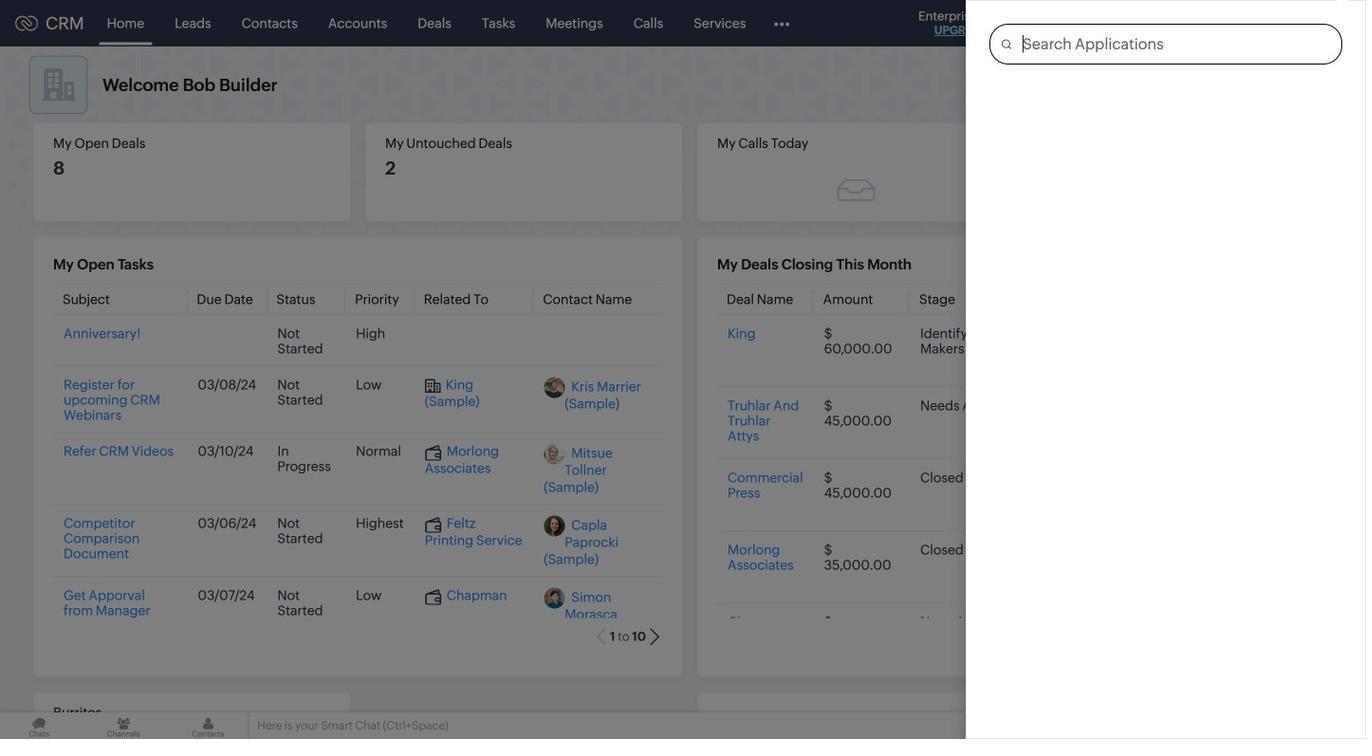 Task type: describe. For each thing, give the bounding box(es) containing it.
search image
[[1091, 15, 1107, 31]]

channels image
[[85, 713, 163, 739]]

create menu image
[[1044, 12, 1068, 35]]

search element
[[1079, 0, 1118, 47]]

profile image
[[1281, 8, 1312, 38]]

signals image
[[1130, 15, 1143, 31]]

signals element
[[1118, 0, 1154, 47]]



Task type: locate. For each thing, give the bounding box(es) containing it.
create menu element
[[1033, 0, 1079, 46]]

Search Applications text field
[[1012, 25, 1342, 63]]

calendar image
[[1166, 16, 1182, 31]]

logo image
[[15, 16, 38, 31]]

profile element
[[1270, 0, 1323, 46]]

contacts image
[[169, 713, 247, 739]]

chats image
[[0, 713, 78, 739]]



Task type: vqa. For each thing, say whether or not it's contained in the screenshot.
the Signals Image
yes



